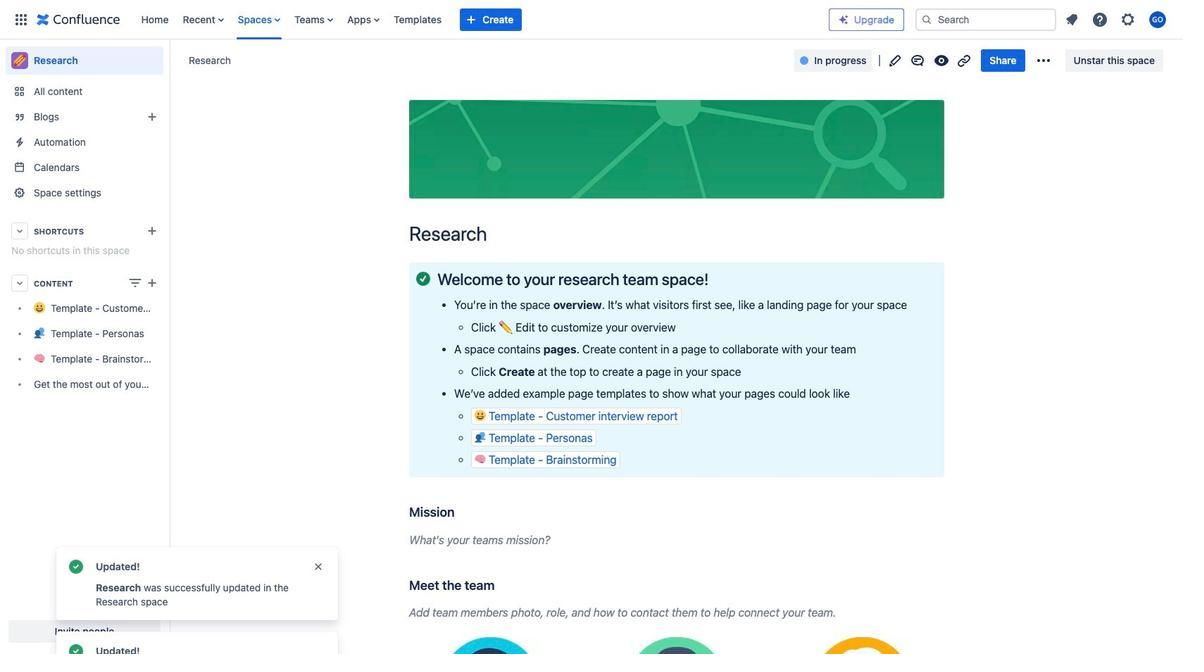 Task type: locate. For each thing, give the bounding box(es) containing it.
copy link image
[[956, 52, 973, 69]]

:check_mark: image
[[416, 272, 431, 286]]

list for premium icon
[[1060, 7, 1175, 32]]

settings icon image
[[1120, 11, 1137, 28]]

copy image
[[453, 504, 470, 521]]

gael.svg image
[[627, 637, 727, 655]]

1 success image from the top
[[68, 559, 85, 576]]

confluence image
[[37, 11, 120, 28], [37, 11, 120, 28]]

claudia.svg image
[[813, 637, 913, 655]]

banner
[[0, 0, 1184, 39]]

list
[[134, 0, 829, 39], [1060, 7, 1175, 32]]

notification icon image
[[1064, 11, 1081, 28]]

search image
[[922, 14, 933, 25]]

1 vertical spatial success image
[[68, 643, 85, 655]]

tree
[[6, 296, 163, 397]]

more actions image
[[1036, 52, 1052, 69]]

create image
[[144, 275, 161, 292]]

success image
[[68, 559, 85, 576], [68, 643, 85, 655]]

0 horizontal spatial list
[[134, 0, 829, 39]]

copy image
[[494, 577, 510, 594]]

None search field
[[916, 8, 1057, 31]]

0 vertical spatial success image
[[68, 559, 85, 576]]

help icon image
[[1092, 11, 1109, 28]]

premium image
[[839, 14, 850, 25]]

1 horizontal spatial list
[[1060, 7, 1175, 32]]

stop watching image
[[934, 52, 951, 69]]

2 success image from the top
[[68, 643, 85, 655]]

your profile and preferences image
[[1150, 11, 1167, 28]]



Task type: describe. For each thing, give the bounding box(es) containing it.
dismiss image
[[313, 562, 324, 573]]

collapse sidebar image
[[154, 47, 185, 75]]

appswitcher icon image
[[13, 11, 30, 28]]

Search field
[[916, 8, 1057, 31]]

tree inside space element
[[6, 296, 163, 397]]

global element
[[8, 0, 829, 39]]

create a blog image
[[144, 109, 161, 125]]

add shortcut image
[[144, 223, 161, 240]]

list for appswitcher icon
[[134, 0, 829, 39]]

angie.svg image
[[441, 637, 541, 655]]

edit this page image
[[887, 52, 904, 69]]

change view image
[[127, 275, 144, 292]]

space element
[[0, 39, 169, 655]]



Task type: vqa. For each thing, say whether or not it's contained in the screenshot.
Add a comment suggestion image in Let's discuss next steps element
no



